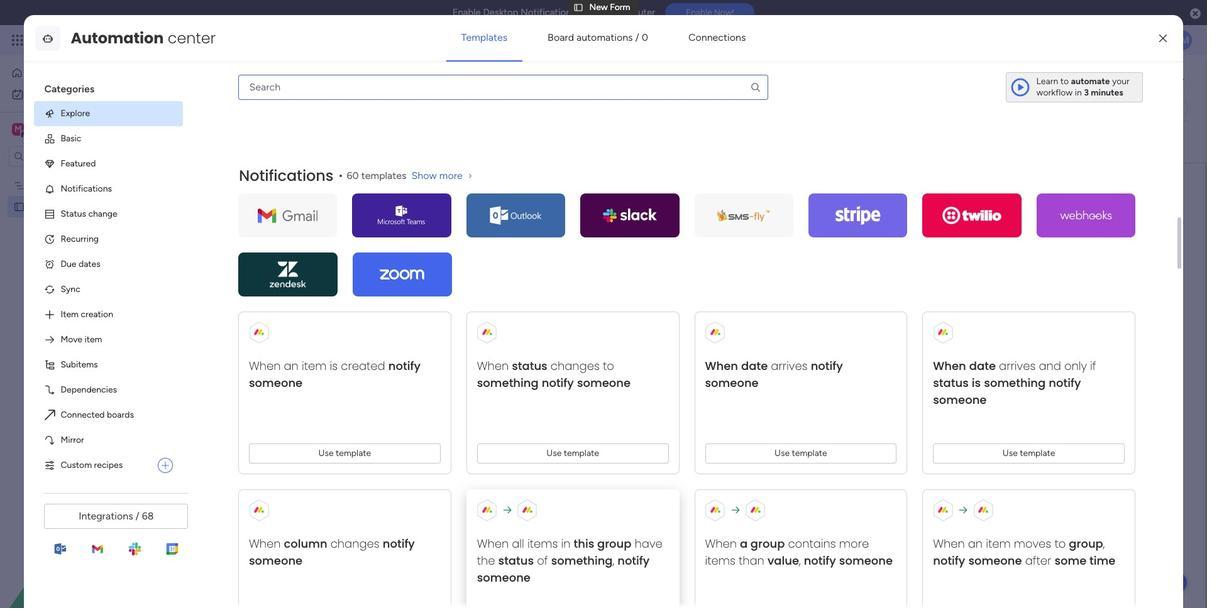 Task type: describe. For each thing, give the bounding box(es) containing it.
explore option
[[34, 101, 183, 126]]

1 template from the left
[[336, 448, 371, 459]]

integrations
[[79, 510, 133, 522]]

date for when date arrives notify someone
[[741, 358, 768, 374]]

someone inside when date arrives notify someone
[[705, 375, 759, 391]]

invite
[[1124, 74, 1146, 84]]

use template button for someone
[[705, 444, 897, 464]]

minutes
[[1091, 87, 1123, 98]]

status
[[61, 209, 86, 219]]

notifications inside notifications option
[[61, 184, 112, 194]]

sync option
[[34, 277, 183, 302]]

something inside when status changes   to something notify someone
[[477, 375, 539, 391]]

basic
[[61, 133, 81, 144]]

automate
[[1112, 102, 1152, 113]]

management
[[127, 33, 195, 47]]

connected boards
[[61, 410, 134, 421]]

notify inside the when date arrives   and only if status is something notify someone
[[1049, 375, 1081, 391]]

status inside the when date arrives   and only if status is something notify someone
[[933, 375, 969, 391]]

when a group
[[705, 536, 785, 552]]

when for when status changes   to something notify someone
[[477, 358, 509, 374]]

all
[[512, 536, 525, 552]]

1 use template button from the left
[[249, 444, 441, 464]]

build form button
[[653, 309, 719, 334]]

only
[[1065, 358, 1087, 374]]

help
[[1154, 577, 1176, 589]]

form
[[688, 315, 709, 327]]

board automations / 0 button
[[533, 23, 663, 53]]

notify inside when an item moves to group , notify someone after some time
[[933, 553, 965, 569]]

a
[[740, 536, 748, 552]]

workflow
[[1036, 87, 1073, 98]]

use template for someone
[[775, 448, 827, 459]]

date for when date arrives   and only if status is something notify someone
[[970, 358, 996, 374]]

the
[[477, 553, 495, 569]]

when date arrives   and only if status is something notify someone
[[933, 358, 1096, 408]]

1 horizontal spatial new form
[[191, 65, 289, 93]]

when all items in this group
[[477, 536, 632, 552]]

changes for status
[[551, 358, 600, 374]]

list box containing project management
[[0, 172, 160, 387]]

than
[[739, 553, 765, 569]]

collapse board header image
[[1175, 103, 1185, 113]]

created
[[341, 358, 385, 374]]

use for someone
[[775, 448, 790, 459]]

automations
[[577, 31, 633, 43]]

when for when a group
[[705, 536, 737, 552]]

an for moves
[[968, 536, 983, 552]]

, inside when an item moves to group , notify someone after some time
[[1103, 536, 1105, 552]]

when status changes   to something notify someone
[[477, 358, 631, 391]]

this
[[593, 7, 610, 18]]

2 horizontal spatial notifications
[[521, 7, 576, 18]]

show more link
[[412, 170, 475, 182]]

3 minutes
[[1084, 87, 1123, 98]]

2 vertical spatial form
[[50, 201, 70, 212]]

template for is
[[1020, 448, 1055, 459]]

dependencies
[[61, 385, 117, 395]]

custom recipes
[[61, 460, 123, 471]]

activity
[[1041, 74, 1072, 84]]

main workspace
[[29, 123, 103, 135]]

notify inside when date arrives notify someone
[[811, 358, 843, 374]]

and
[[1039, 358, 1061, 374]]

monday
[[56, 33, 99, 47]]

my work option
[[8, 84, 153, 104]]

use template button for notify
[[477, 444, 669, 464]]

connected boards option
[[34, 403, 183, 428]]

show more
[[412, 170, 463, 182]]

when an item moves to group , notify someone after some time
[[933, 536, 1116, 569]]

/ for invite / 1
[[1148, 74, 1152, 84]]

invite / 1 button
[[1101, 69, 1163, 89]]

someone inside the status of something , notify someone
[[477, 570, 531, 586]]

when for when column changes notify someone
[[249, 536, 281, 552]]

an for is
[[284, 358, 299, 374]]

something inside the when date arrives   and only if status is something notify someone
[[984, 375, 1046, 391]]

automation center
[[71, 28, 216, 48]]

enable for enable now!
[[686, 8, 712, 18]]

search image
[[750, 82, 761, 93]]

0 horizontal spatial new
[[30, 201, 48, 212]]

item for when an item is created notify someone
[[302, 358, 327, 374]]

integrations / 68 button
[[44, 504, 188, 529]]

computer
[[612, 7, 655, 18]]

custom recipes option
[[34, 453, 153, 478]]

1 horizontal spatial new
[[191, 65, 234, 93]]

due dates
[[61, 259, 100, 270]]

more for show more
[[440, 170, 463, 182]]

/ for integrations / 68
[[135, 510, 139, 522]]

to inside when an item moves to group , notify someone after some time
[[1055, 536, 1066, 552]]

board automations / 0
[[548, 31, 648, 43]]

your
[[1112, 76, 1130, 87]]

featured option
[[34, 151, 183, 177]]

jeremy miller image
[[1172, 30, 1192, 50]]

boards
[[107, 410, 134, 421]]

template for notify
[[564, 448, 599, 459]]

home link
[[8, 63, 153, 83]]

60 templates
[[347, 170, 407, 182]]

connections
[[688, 31, 746, 43]]

categories list box
[[34, 72, 193, 478]]

notify inside the status of something , notify someone
[[618, 553, 650, 569]]

0 vertical spatial to
[[1060, 76, 1069, 87]]

build
[[663, 315, 685, 327]]

m
[[14, 124, 22, 135]]

is inside the when date arrives   and only if status is something notify someone
[[972, 375, 981, 391]]

basic option
[[34, 126, 183, 151]]

work for my
[[43, 89, 62, 99]]

contains
[[788, 536, 836, 552]]

group for when all items in this group
[[597, 536, 632, 552]]

integrations / 68
[[79, 510, 154, 522]]

help button
[[1143, 573, 1187, 593]]

have the
[[477, 536, 663, 569]]

categories heading
[[34, 72, 183, 101]]

move
[[61, 334, 82, 345]]

1 horizontal spatial notifications
[[239, 165, 334, 186]]

templates
[[362, 170, 407, 182]]

build form
[[663, 315, 709, 327]]

see plans image
[[209, 33, 220, 47]]

1 horizontal spatial ,
[[799, 553, 801, 569]]

use template for notify
[[547, 448, 599, 459]]

dapulse close image
[[1190, 8, 1201, 20]]

add to favorites image
[[319, 73, 332, 85]]

0 horizontal spatial in
[[561, 536, 571, 552]]

of
[[537, 553, 548, 569]]

New Form field
[[188, 65, 292, 93]]

dates
[[79, 259, 100, 270]]

item inside "option"
[[84, 334, 102, 345]]

more for contains more items than
[[839, 536, 869, 552]]

column
[[284, 536, 328, 552]]

1 use from the left
[[319, 448, 334, 459]]

enable now! button
[[665, 3, 755, 22]]

change
[[88, 209, 117, 219]]

use for notify
[[547, 448, 562, 459]]

notifications option
[[34, 177, 183, 202]]

recipes
[[94, 460, 123, 471]]

monday work management
[[56, 33, 195, 47]]

group for when an item moves to group , notify someone after some time
[[1069, 536, 1103, 552]]

mirror
[[61, 435, 84, 446]]

home
[[28, 67, 52, 78]]



Task type: locate. For each thing, give the bounding box(es) containing it.
1 vertical spatial an
[[968, 536, 983, 552]]

have
[[635, 536, 663, 552]]

0 vertical spatial changes
[[551, 358, 600, 374]]

date
[[741, 358, 768, 374], [970, 358, 996, 374]]

is inside 'when an item is created notify someone'
[[330, 358, 338, 374]]

new form down see plans image
[[191, 65, 289, 93]]

0 horizontal spatial item
[[84, 334, 102, 345]]

1 vertical spatial to
[[603, 358, 614, 374]]

form right the this
[[610, 2, 630, 13]]

0 vertical spatial /
[[635, 31, 639, 43]]

0 vertical spatial more
[[440, 170, 463, 182]]

template
[[336, 448, 371, 459], [564, 448, 599, 459], [792, 448, 827, 459], [1020, 448, 1055, 459]]

when inside when status changes   to something notify someone
[[477, 358, 509, 374]]

more inside contains more items than
[[839, 536, 869, 552]]

0 horizontal spatial /
[[135, 510, 139, 522]]

due
[[61, 259, 76, 270]]

in inside the your workflow in
[[1075, 87, 1082, 98]]

0 vertical spatial is
[[330, 358, 338, 374]]

learn to automate
[[1036, 76, 1110, 87]]

this
[[574, 536, 595, 552]]

now!
[[714, 8, 734, 18]]

2 horizontal spatial something
[[984, 375, 1046, 391]]

, down contains
[[799, 553, 801, 569]]

group inside when an item moves to group , notify someone after some time
[[1069, 536, 1103, 552]]

1 vertical spatial items
[[705, 553, 736, 569]]

after
[[1025, 553, 1052, 569]]

0
[[642, 31, 648, 43]]

2 horizontal spatial new
[[589, 2, 608, 13]]

show board description image
[[298, 73, 313, 85]]

option
[[0, 174, 160, 176]]

invite / 1
[[1124, 74, 1157, 84]]

1 vertical spatial new
[[191, 65, 234, 93]]

3 group from the left
[[1069, 536, 1103, 552]]

, down when all items in this group
[[613, 553, 615, 569]]

when inside when column changes notify someone
[[249, 536, 281, 552]]

status inside the status of something , notify someone
[[499, 553, 534, 569]]

notify inside when column changes notify someone
[[383, 536, 415, 552]]

when inside the when date arrives   and only if status is something notify someone
[[933, 358, 966, 374]]

changes
[[551, 358, 600, 374], [331, 536, 380, 552]]

an inside 'when an item is created notify someone'
[[284, 358, 299, 374]]

more right show
[[440, 170, 463, 182]]

activity button
[[1036, 69, 1096, 89]]

0 vertical spatial new
[[589, 2, 608, 13]]

2 horizontal spatial form
[[610, 2, 630, 13]]

2 use from the left
[[547, 448, 562, 459]]

1 vertical spatial /
[[1148, 74, 1152, 84]]

public board image
[[13, 201, 25, 212]]

when an item is created notify someone
[[249, 358, 421, 391]]

items up of
[[528, 536, 558, 552]]

1 use template from the left
[[319, 448, 371, 459]]

0 horizontal spatial new form
[[30, 201, 70, 212]]

someone inside when status changes   to something notify someone
[[577, 375, 631, 391]]

item creation option
[[34, 302, 183, 327]]

1 horizontal spatial items
[[705, 553, 736, 569]]

2 vertical spatial new form
[[30, 201, 70, 212]]

2 use template from the left
[[547, 448, 599, 459]]

items down when a group
[[705, 553, 736, 569]]

/ left '1'
[[1148, 74, 1152, 84]]

3 use template button from the left
[[705, 444, 897, 464]]

move item option
[[34, 327, 183, 353]]

2 vertical spatial item
[[986, 536, 1011, 552]]

60
[[347, 170, 359, 182]]

lottie animation element
[[0, 482, 160, 609]]

2 arrives from the left
[[999, 358, 1036, 374]]

0 vertical spatial item
[[84, 334, 102, 345]]

new form up automations
[[589, 2, 630, 13]]

0 vertical spatial status
[[512, 358, 548, 374]]

, inside the status of something , notify someone
[[613, 553, 615, 569]]

someone inside the when date arrives   and only if status is something notify someone
[[933, 392, 987, 408]]

0 vertical spatial new form
[[589, 2, 630, 13]]

date inside the when date arrives   and only if status is something notify someone
[[970, 358, 996, 374]]

in
[[1075, 87, 1082, 98], [561, 536, 571, 552]]

enable for enable desktop notifications on this computer
[[452, 7, 481, 18]]

0 vertical spatial in
[[1075, 87, 1082, 98]]

workspace image
[[12, 123, 25, 136]]

home option
[[8, 63, 153, 83]]

0 horizontal spatial form
[[50, 201, 70, 212]]

use template
[[319, 448, 371, 459], [547, 448, 599, 459], [775, 448, 827, 459], [1003, 448, 1055, 459]]

enable left 'now!'
[[686, 8, 712, 18]]

/ left 0
[[635, 31, 639, 43]]

4 use from the left
[[1003, 448, 1018, 459]]

use template button for is
[[933, 444, 1125, 464]]

recurring option
[[34, 227, 183, 252]]

an inside when an item moves to group , notify someone after some time
[[968, 536, 983, 552]]

someone inside when column changes notify someone
[[249, 553, 303, 569]]

, up time
[[1103, 536, 1105, 552]]

more up value , notify someone
[[839, 536, 869, 552]]

0 vertical spatial an
[[284, 358, 299, 374]]

more
[[440, 170, 463, 182], [839, 536, 869, 552]]

someone inside 'when an item is created notify someone'
[[249, 375, 303, 391]]

changes inside when column changes notify someone
[[331, 536, 380, 552]]

creation
[[81, 309, 113, 320]]

changes for column
[[331, 536, 380, 552]]

changes inside when status changes   to something notify someone
[[551, 358, 600, 374]]

group up some
[[1069, 536, 1103, 552]]

2 horizontal spatial group
[[1069, 536, 1103, 552]]

form left the show board description image
[[239, 65, 289, 93]]

0 horizontal spatial changes
[[331, 536, 380, 552]]

1 horizontal spatial item
[[302, 358, 327, 374]]

item
[[61, 309, 79, 320]]

1 vertical spatial new form
[[191, 65, 289, 93]]

form down project management
[[50, 201, 70, 212]]

my
[[29, 89, 41, 99]]

when column changes notify someone
[[249, 536, 415, 569]]

1 horizontal spatial changes
[[551, 358, 600, 374]]

item creation
[[61, 309, 113, 320]]

automation
[[71, 28, 164, 48]]

templates
[[461, 31, 507, 43]]

1 vertical spatial form
[[239, 65, 289, 93]]

0 vertical spatial form
[[610, 2, 630, 13]]

3
[[1084, 87, 1089, 98]]

when for when date arrives   and only if status is something notify someone
[[933, 358, 966, 374]]

when inside 'when an item is created notify someone'
[[249, 358, 281, 374]]

categories
[[44, 83, 94, 95]]

enable
[[452, 7, 481, 18], [686, 8, 712, 18]]

1 horizontal spatial is
[[972, 375, 981, 391]]

something inside the status of something , notify someone
[[551, 553, 613, 569]]

due dates option
[[34, 252, 183, 277]]

status of something , notify someone
[[477, 553, 650, 586]]

1 vertical spatial work
[[43, 89, 62, 99]]

center
[[168, 28, 216, 48]]

2 group from the left
[[751, 536, 785, 552]]

1 vertical spatial status
[[933, 375, 969, 391]]

1 horizontal spatial arrives
[[999, 358, 1036, 374]]

3 template from the left
[[792, 448, 827, 459]]

someone inside when an item moves to group , notify someone after some time
[[969, 553, 1022, 569]]

something
[[477, 375, 539, 391], [984, 375, 1046, 391], [551, 553, 613, 569]]

dependencies option
[[34, 378, 183, 403]]

desktop
[[483, 7, 518, 18]]

item inside when an item moves to group , notify someone after some time
[[986, 536, 1011, 552]]

explore
[[61, 108, 90, 119]]

None search field
[[239, 75, 768, 100]]

1 horizontal spatial group
[[751, 536, 785, 552]]

when inside when an item moves to group , notify someone after some time
[[933, 536, 965, 552]]

group right this
[[597, 536, 632, 552]]

to
[[1060, 76, 1069, 87], [603, 358, 614, 374], [1055, 536, 1066, 552]]

status inside when status changes   to something notify someone
[[512, 358, 548, 374]]

Search for a column type search field
[[239, 75, 768, 100]]

main
[[29, 123, 51, 135]]

arrives inside the when date arrives   and only if status is something notify someone
[[999, 358, 1036, 374]]

custom
[[61, 460, 92, 471]]

template for someone
[[792, 448, 827, 459]]

notify
[[389, 358, 421, 374], [811, 358, 843, 374], [542, 375, 574, 391], [1049, 375, 1081, 391], [383, 536, 415, 552], [618, 553, 650, 569], [804, 553, 836, 569], [933, 553, 965, 569]]

enable now!
[[686, 8, 734, 18]]

recurring
[[61, 234, 99, 244]]

board
[[548, 31, 574, 43]]

to inside when status changes   to something notify someone
[[603, 358, 614, 374]]

use for is
[[1003, 448, 1018, 459]]

when inside when date arrives notify someone
[[705, 358, 738, 374]]

your workflow in
[[1036, 76, 1130, 98]]

2 date from the left
[[970, 358, 996, 374]]

item for when an item moves to group , notify someone after some time
[[986, 536, 1011, 552]]

notify inside 'when an item is created notify someone'
[[389, 358, 421, 374]]

0 horizontal spatial ,
[[613, 553, 615, 569]]

workspace
[[53, 123, 103, 135]]

item left moves
[[986, 536, 1011, 552]]

0 horizontal spatial group
[[597, 536, 632, 552]]

lottie animation image
[[0, 482, 160, 609]]

0 vertical spatial items
[[528, 536, 558, 552]]

1 horizontal spatial date
[[970, 358, 996, 374]]

1 horizontal spatial an
[[968, 536, 983, 552]]

items inside contains more items than
[[705, 553, 736, 569]]

2 horizontal spatial ,
[[1103, 536, 1105, 552]]

2 vertical spatial /
[[135, 510, 139, 522]]

1 horizontal spatial something
[[551, 553, 613, 569]]

2 template from the left
[[564, 448, 599, 459]]

1 horizontal spatial /
[[635, 31, 639, 43]]

automate button
[[1090, 98, 1157, 118]]

1 vertical spatial in
[[561, 536, 571, 552]]

date inside when date arrives notify someone
[[741, 358, 768, 374]]

work right monday
[[102, 33, 124, 47]]

1 vertical spatial more
[[839, 536, 869, 552]]

,
[[1103, 536, 1105, 552], [613, 553, 615, 569], [799, 553, 801, 569]]

select product image
[[11, 34, 24, 47]]

project
[[30, 180, 58, 190]]

my work
[[29, 89, 62, 99]]

1 horizontal spatial form
[[239, 65, 289, 93]]

when for when an item moves to group , notify someone after some time
[[933, 536, 965, 552]]

someone
[[249, 375, 303, 391], [577, 375, 631, 391], [705, 375, 759, 391], [933, 392, 987, 408], [249, 553, 303, 569], [839, 553, 893, 569], [969, 553, 1022, 569], [477, 570, 531, 586]]

templates button
[[446, 23, 522, 53]]

2 use template button from the left
[[477, 444, 669, 464]]

3 use from the left
[[775, 448, 790, 459]]

enable inside button
[[686, 8, 712, 18]]

68
[[142, 510, 154, 522]]

work inside option
[[43, 89, 62, 99]]

show
[[412, 170, 437, 182]]

0 vertical spatial work
[[102, 33, 124, 47]]

project management
[[30, 180, 112, 190]]

new down see plans image
[[191, 65, 234, 93]]

0 horizontal spatial more
[[440, 170, 463, 182]]

list box
[[0, 172, 160, 387]]

1 horizontal spatial in
[[1075, 87, 1082, 98]]

new form down project
[[30, 201, 70, 212]]

when date arrives notify someone
[[705, 358, 843, 391]]

items for than
[[705, 553, 736, 569]]

0 horizontal spatial is
[[330, 358, 338, 374]]

item right move
[[84, 334, 102, 345]]

some
[[1055, 553, 1087, 569]]

2 vertical spatial status
[[499, 553, 534, 569]]

Search in workspace field
[[26, 149, 105, 164]]

when for when all items in this group
[[477, 536, 509, 552]]

1 horizontal spatial enable
[[686, 8, 712, 18]]

workspace selection element
[[12, 122, 105, 138]]

4 use template button from the left
[[933, 444, 1125, 464]]

2 horizontal spatial /
[[1148, 74, 1152, 84]]

item left created
[[302, 358, 327, 374]]

arrives for and
[[999, 358, 1036, 374]]

work right my
[[43, 89, 62, 99]]

work for monday
[[102, 33, 124, 47]]

arrives for notify
[[771, 358, 808, 374]]

my work link
[[8, 84, 153, 104]]

4 use template from the left
[[1003, 448, 1055, 459]]

0 horizontal spatial date
[[741, 358, 768, 374]]

item inside 'when an item is created notify someone'
[[302, 358, 327, 374]]

2 horizontal spatial new form
[[589, 2, 630, 13]]

0 horizontal spatial items
[[528, 536, 558, 552]]

value
[[768, 553, 799, 569]]

1 vertical spatial item
[[302, 358, 327, 374]]

0 horizontal spatial arrives
[[771, 358, 808, 374]]

0 horizontal spatial enable
[[452, 7, 481, 18]]

enable desktop notifications on this computer
[[452, 7, 655, 18]]

4 template from the left
[[1020, 448, 1055, 459]]

status change option
[[34, 202, 183, 227]]

1 vertical spatial is
[[972, 375, 981, 391]]

group
[[597, 536, 632, 552], [751, 536, 785, 552], [1069, 536, 1103, 552]]

/ left 68
[[135, 510, 139, 522]]

use template for is
[[1003, 448, 1055, 459]]

0 horizontal spatial work
[[43, 89, 62, 99]]

2 horizontal spatial item
[[986, 536, 1011, 552]]

3 use template from the left
[[775, 448, 827, 459]]

1 horizontal spatial more
[[839, 536, 869, 552]]

learn
[[1036, 76, 1058, 87]]

1 group from the left
[[597, 536, 632, 552]]

1 date from the left
[[741, 358, 768, 374]]

enable up templates
[[452, 7, 481, 18]]

arrives inside when date arrives notify someone
[[771, 358, 808, 374]]

when for when an item is created notify someone
[[249, 358, 281, 374]]

when
[[249, 358, 281, 374], [477, 358, 509, 374], [705, 358, 738, 374], [933, 358, 966, 374], [249, 536, 281, 552], [477, 536, 509, 552], [705, 536, 737, 552], [933, 536, 965, 552]]

notify inside when status changes   to something notify someone
[[542, 375, 574, 391]]

1 horizontal spatial work
[[102, 33, 124, 47]]

status change
[[61, 209, 117, 219]]

subitems option
[[34, 353, 183, 378]]

0 horizontal spatial notifications
[[61, 184, 112, 194]]

featured
[[61, 158, 96, 169]]

new right public board icon
[[30, 201, 48, 212]]

group up value
[[751, 536, 785, 552]]

in left this
[[561, 536, 571, 552]]

new up board automations / 0
[[589, 2, 608, 13]]

automate
[[1071, 76, 1110, 87]]

work
[[102, 33, 124, 47], [43, 89, 62, 99]]

2 vertical spatial new
[[30, 201, 48, 212]]

subitems
[[61, 360, 98, 370]]

in left 3
[[1075, 87, 1082, 98]]

integrate button
[[963, 95, 1085, 121]]

mirror option
[[34, 428, 183, 453]]

items for in
[[528, 536, 558, 552]]

connections button
[[673, 23, 761, 53]]

0 horizontal spatial an
[[284, 358, 299, 374]]

0 horizontal spatial something
[[477, 375, 539, 391]]

1 vertical spatial changes
[[331, 536, 380, 552]]

1 arrives from the left
[[771, 358, 808, 374]]

when for when date arrives notify someone
[[705, 358, 738, 374]]

integrate
[[984, 102, 1021, 113]]

2 vertical spatial to
[[1055, 536, 1066, 552]]

connected
[[61, 410, 105, 421]]



Task type: vqa. For each thing, say whether or not it's contained in the screenshot.
circle o image to the top
no



